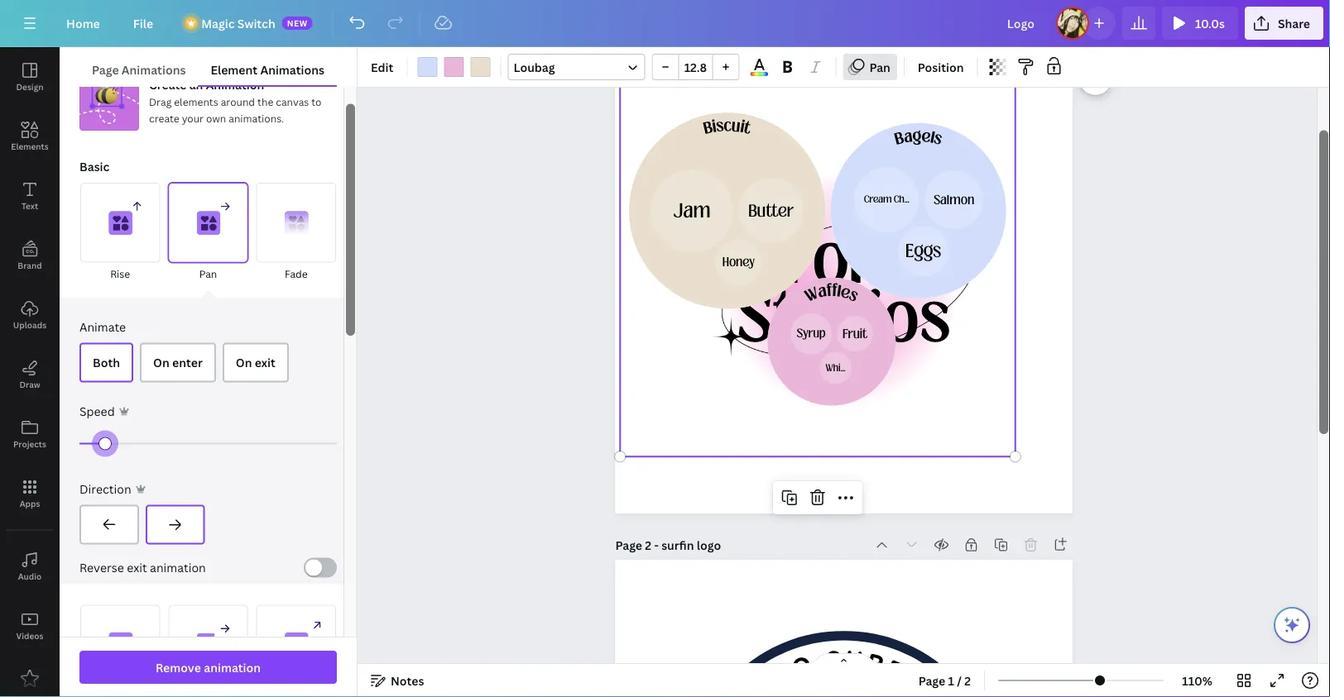 Task type: describe. For each thing, give the bounding box(es) containing it.
position
[[918, 59, 964, 75]]

pan button
[[843, 54, 897, 80]]

text button
[[0, 166, 60, 226]]

animations for page animations
[[122, 62, 186, 77]]

pan button
[[167, 182, 249, 283]]

reverse
[[79, 560, 124, 575]]

home link
[[53, 7, 113, 40]]

remove animation button
[[79, 651, 337, 684]]

on for on exit
[[236, 355, 252, 370]]

on for on enter
[[153, 355, 169, 370]]

projects
[[13, 439, 46, 450]]

basic
[[79, 158, 110, 174]]

audio
[[18, 571, 42, 582]]

rise image
[[80, 182, 160, 262]]

file
[[133, 15, 153, 31]]

file button
[[120, 7, 167, 40]]

pan inside button
[[199, 267, 217, 280]]

projects button
[[0, 405, 60, 464]]

create an animation drag elements around the canvas to create your own animations.
[[149, 76, 322, 125]]

0 horizontal spatial 2
[[645, 538, 651, 553]]

share button
[[1245, 7, 1323, 40]]

fade
[[285, 267, 308, 280]]

rise button
[[79, 182, 161, 283]]

– – number field
[[684, 59, 707, 75]]

design
[[16, 81, 43, 92]]

toro
[[773, 218, 914, 304]]

animations.
[[229, 111, 284, 125]]

share
[[1278, 15, 1310, 31]]

create
[[149, 76, 187, 92]]

fade image
[[256, 182, 336, 262]]

on exit
[[236, 355, 275, 370]]

both
[[93, 355, 120, 370]]

edit
[[371, 59, 393, 75]]

animation
[[206, 76, 264, 92]]

an
[[189, 76, 203, 92]]

page animations button
[[79, 54, 198, 85]]

remove animation
[[156, 660, 261, 676]]

10.0s button
[[1162, 7, 1238, 40]]

2 inside page 1 / 2 button
[[964, 673, 971, 689]]

page 1 / 2
[[918, 673, 971, 689]]

elements
[[11, 141, 49, 152]]

audio button
[[0, 537, 60, 597]]

on enter button
[[140, 343, 216, 382]]

around
[[221, 94, 255, 108]]

apps button
[[0, 464, 60, 524]]

page 1 / 2 button
[[912, 668, 978, 694]]

animations for element animations
[[260, 62, 324, 77]]

color group
[[414, 54, 494, 80]]

enter
[[172, 355, 203, 370]]

0 vertical spatial animation
[[150, 560, 206, 575]]

loubag button
[[508, 54, 645, 80]]

studios
[[737, 277, 951, 362]]

draw
[[19, 379, 40, 390]]

apps
[[20, 498, 40, 509]]

on enter
[[153, 355, 203, 370]]

Design title text field
[[994, 7, 1049, 40]]

element animations button
[[198, 54, 337, 85]]

brand
[[18, 260, 42, 271]]

element animations
[[211, 62, 324, 77]]



Task type: vqa. For each thing, say whether or not it's contained in the screenshot.
'FREE'
no



Task type: locate. For each thing, give the bounding box(es) containing it.
1 horizontal spatial 2
[[964, 673, 971, 689]]

0 horizontal spatial page
[[92, 62, 119, 77]]

on right enter
[[236, 355, 252, 370]]

110%
[[1182, 673, 1212, 689]]

direction
[[79, 481, 131, 497]]

videos button
[[0, 597, 60, 656]]

animations
[[122, 62, 186, 77], [260, 62, 324, 77]]

side panel tab list
[[0, 47, 60, 698]]

notes
[[391, 673, 424, 689]]

canva assistant image
[[1282, 616, 1302, 636]]

on
[[153, 355, 169, 370], [236, 355, 252, 370]]

1
[[948, 673, 954, 689]]

0 horizontal spatial pan
[[199, 267, 217, 280]]

2 vertical spatial page
[[918, 673, 945, 689]]

group
[[652, 54, 739, 80]]

speed
[[79, 403, 115, 419]]

show pages image
[[804, 653, 884, 666]]

animation right 'remove'
[[204, 660, 261, 676]]

page left -
[[615, 538, 642, 553]]

draw button
[[0, 345, 60, 405]]

exit for on
[[255, 355, 275, 370]]

0 vertical spatial page
[[92, 62, 119, 77]]

pan
[[869, 59, 890, 75], [199, 267, 217, 280]]

fade button
[[255, 182, 337, 283]]

color range image
[[750, 72, 768, 76]]

#f4b3db image
[[444, 57, 464, 77], [444, 57, 464, 77]]

canvas
[[276, 94, 309, 108]]

magic
[[201, 15, 235, 31]]

0 horizontal spatial exit
[[127, 560, 147, 575]]

0 vertical spatial 2
[[645, 538, 651, 553]]

edit button
[[364, 54, 400, 80]]

page for page 2 -
[[615, 538, 642, 553]]

exit inside button
[[255, 355, 275, 370]]

animations up canvas
[[260, 62, 324, 77]]

1 vertical spatial page
[[615, 538, 642, 553]]

rise
[[110, 267, 130, 280]]

animations up drag
[[122, 62, 186, 77]]

1 vertical spatial 2
[[964, 673, 971, 689]]

1 horizontal spatial on
[[236, 355, 252, 370]]

2 horizontal spatial page
[[918, 673, 945, 689]]

page 2 -
[[615, 538, 661, 553]]

-
[[654, 538, 659, 553]]

#cfddff image
[[417, 57, 437, 77], [417, 57, 437, 77]]

position button
[[911, 54, 970, 80]]

0 horizontal spatial animations
[[122, 62, 186, 77]]

1 on from the left
[[153, 355, 169, 370]]

on left enter
[[153, 355, 169, 370]]

exit right reverse
[[127, 560, 147, 575]]

animation
[[150, 560, 206, 575], [204, 660, 261, 676]]

reverse exit animation
[[79, 560, 206, 575]]

own
[[206, 111, 226, 125]]

elements
[[174, 94, 218, 108]]

2 animations from the left
[[260, 62, 324, 77]]

animate
[[79, 319, 126, 335]]

new
[[287, 17, 308, 29]]

1 horizontal spatial page
[[615, 538, 642, 553]]

uploads button
[[0, 286, 60, 345]]

elements button
[[0, 107, 60, 166]]

1 animations from the left
[[122, 62, 186, 77]]

the
[[257, 94, 273, 108]]

page
[[92, 62, 119, 77], [615, 538, 642, 553], [918, 673, 945, 689]]

0 vertical spatial pan
[[869, 59, 890, 75]]

1 vertical spatial animation
[[204, 660, 261, 676]]

to
[[311, 94, 322, 108]]

/
[[957, 673, 962, 689]]

2
[[645, 538, 651, 553], [964, 673, 971, 689]]

110% button
[[1170, 668, 1224, 694]]

2 on from the left
[[236, 355, 252, 370]]

exit right enter
[[255, 355, 275, 370]]

1 vertical spatial exit
[[127, 560, 147, 575]]

loubag
[[513, 59, 555, 75]]

brand button
[[0, 226, 60, 286]]

10.0s
[[1195, 15, 1225, 31]]

1 horizontal spatial pan
[[869, 59, 890, 75]]

animation inside button
[[204, 660, 261, 676]]

pan image
[[168, 182, 248, 262]]

page down home link
[[92, 62, 119, 77]]

page for page 1 / 2
[[918, 673, 945, 689]]

Page title text field
[[661, 537, 723, 554]]

0 horizontal spatial on
[[153, 355, 169, 370]]

exit for reverse
[[127, 560, 147, 575]]

your
[[182, 111, 204, 125]]

pan inside popup button
[[869, 59, 890, 75]]

drag
[[149, 94, 172, 108]]

#ebdecb image
[[470, 57, 490, 77], [470, 57, 490, 77]]

main menu bar
[[0, 0, 1330, 47]]

magic switch
[[201, 15, 275, 31]]

text
[[21, 200, 38, 211]]

0 vertical spatial exit
[[255, 355, 275, 370]]

2 right /
[[964, 673, 971, 689]]

on exit button
[[222, 343, 289, 382]]

pan left position dropdown button
[[869, 59, 890, 75]]

notes button
[[364, 668, 431, 694]]

create
[[149, 111, 179, 125]]

1 horizontal spatial exit
[[255, 355, 275, 370]]

both button
[[79, 343, 133, 382]]

switch
[[237, 15, 275, 31]]

uploads
[[13, 319, 46, 331]]

design button
[[0, 47, 60, 107]]

2 left -
[[645, 538, 651, 553]]

animation right reverse
[[150, 560, 206, 575]]

page animations
[[92, 62, 186, 77]]

element
[[211, 62, 258, 77]]

page left 1
[[918, 673, 945, 689]]

home
[[66, 15, 100, 31]]

1 horizontal spatial animations
[[260, 62, 324, 77]]

pan down pan image
[[199, 267, 217, 280]]

remove
[[156, 660, 201, 676]]

exit
[[255, 355, 275, 370], [127, 560, 147, 575]]

videos
[[16, 631, 43, 642]]

page for page animations
[[92, 62, 119, 77]]

1 vertical spatial pan
[[199, 267, 217, 280]]



